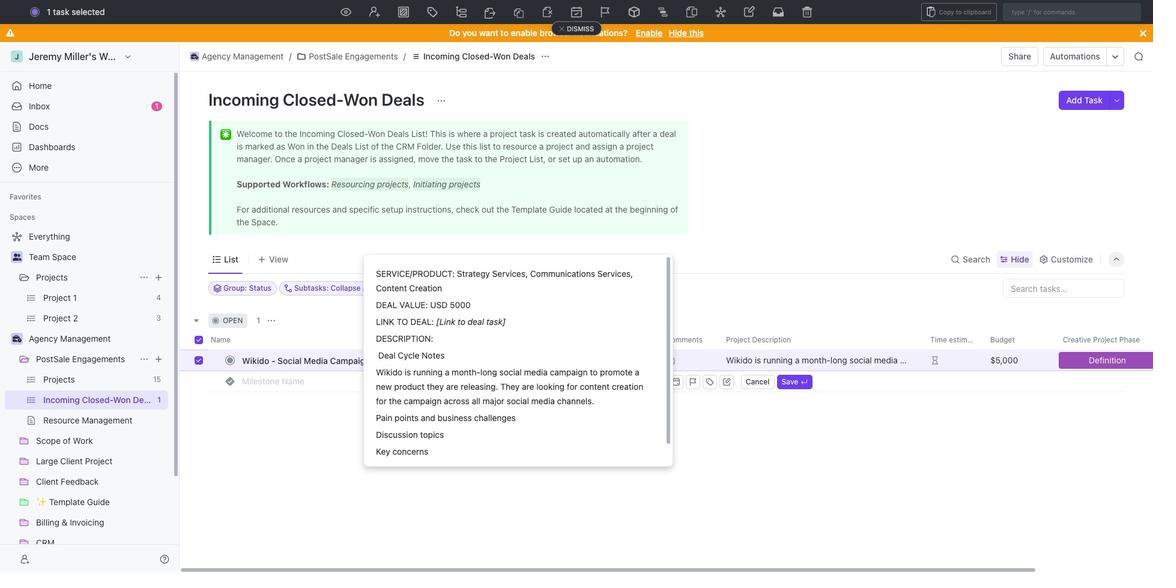 Task type: locate. For each thing, give the bounding box(es) containing it.
agency management right business time icon
[[202, 51, 284, 61]]

0 vertical spatial agency management
[[202, 51, 284, 61]]

0 horizontal spatial agency management
[[29, 333, 111, 344]]

incoming closed-won deals link up resource management link
[[43, 391, 155, 410]]

wikido for wikido - social media campaign
[[242, 355, 269, 366]]

&
[[62, 517, 68, 528]]

0 vertical spatial projects
[[36, 272, 68, 282]]

0 vertical spatial agency
[[202, 51, 231, 61]]

2
[[73, 313, 78, 323]]

incoming closed-won deals link down you
[[408, 49, 538, 64]]

services, right the communications
[[598, 269, 633, 279]]

all down releasing.
[[472, 396, 481, 406]]

closed- inside the sidebar navigation
[[82, 395, 113, 405]]

incoming closed-won deals link
[[408, 49, 538, 64], [43, 391, 155, 410]]

0 horizontal spatial all
[[363, 284, 371, 293]]

postsale engagements link
[[294, 49, 401, 64], [36, 350, 135, 369]]

0 horizontal spatial closed-
[[82, 395, 113, 405]]

hide inside dropdown button
[[1011, 254, 1030, 264]]

2 vertical spatial deals
[[133, 395, 155, 405]]

new
[[1068, 7, 1086, 17]]

feedback
[[61, 476, 99, 487]]

0 horizontal spatial are
[[446, 382, 459, 392]]

view button
[[254, 251, 293, 268]]

project up project 2
[[43, 293, 71, 303]]

wikido for wikido is running a month-long social media campaign to promote a new product they are releasing. they are looking for content creation for the campaign across all major social media channels.
[[376, 367, 403, 377]]

a
[[445, 367, 450, 377], [635, 367, 640, 377]]

all right collapse on the left of the page
[[363, 284, 371, 293]]

copy to clipboard button
[[922, 3, 997, 21]]

for
[[567, 382, 578, 392], [376, 396, 387, 406]]

billing & invoicing
[[36, 517, 104, 528]]

2 vertical spatial incoming
[[43, 395, 80, 405]]

0 horizontal spatial campaign
[[404, 396, 442, 406]]

media down looking
[[531, 396, 555, 406]]

set priority image
[[600, 7, 611, 17]]

hide right 'search'
[[1011, 254, 1030, 264]]

new right add
[[654, 303, 669, 311]]

social up "they"
[[500, 367, 522, 377]]

0 horizontal spatial postsale engagements link
[[36, 350, 135, 369]]

4
[[156, 293, 161, 302]]

are right "they"
[[522, 382, 534, 392]]

0 vertical spatial for
[[567, 382, 578, 392]]

to right 'copy'
[[956, 8, 962, 16]]

invoicing
[[70, 517, 104, 528]]

15
[[153, 375, 161, 384]]

long
[[481, 367, 497, 377]]

client down large
[[36, 476, 59, 487]]

tree containing everything
[[5, 227, 168, 573]]

link to deal: [link to deal task]
[[376, 317, 506, 327]]

everything
[[29, 231, 70, 242]]

scope of work
[[36, 436, 93, 446]]

across
[[444, 396, 470, 406]]

phase
[[1120, 335, 1140, 344]]

1 horizontal spatial agency management
[[202, 51, 284, 61]]

1 vertical spatial all
[[472, 396, 481, 406]]

1 inside incoming closed-won deals 1
[[158, 395, 161, 404]]

0 vertical spatial engagements
[[345, 51, 398, 61]]

Milestone Name text field
[[242, 371, 593, 391]]

1 vertical spatial incoming closed-won deals link
[[43, 391, 155, 410]]

1 vertical spatial incoming closed-won deals
[[208, 90, 428, 109]]

projects link up incoming closed-won deals 1
[[43, 370, 148, 389]]

project left description
[[726, 335, 750, 344]]

add task
[[1067, 95, 1103, 105]]

0 horizontal spatial postsale
[[36, 354, 70, 364]]

client feedback link
[[36, 472, 166, 491]]

media up looking
[[524, 367, 548, 377]]

0 vertical spatial incoming
[[423, 51, 460, 61]]

value:
[[400, 300, 428, 310]]

hide left this
[[669, 28, 687, 38]]

for up "channels."
[[567, 382, 578, 392]]

customize button
[[1036, 251, 1097, 268]]

automations
[[1050, 51, 1101, 61]]

project for project 1
[[43, 293, 71, 303]]

new
[[654, 303, 669, 311], [376, 382, 392, 392]]

service/product: strategy services, communications services, content creation
[[376, 269, 636, 293]]

0 horizontal spatial client
[[36, 476, 59, 487]]

0 vertical spatial incoming closed-won deals
[[423, 51, 535, 61]]

0 vertical spatial agency management link
[[187, 49, 287, 64]]

1 vertical spatial postsale engagements
[[36, 354, 125, 364]]

0 horizontal spatial hide
[[669, 28, 687, 38]]

project description
[[726, 335, 791, 344]]

1 vertical spatial deals
[[382, 90, 425, 109]]

status
[[670, 303, 694, 311]]

1 horizontal spatial new
[[654, 303, 669, 311]]

wikido is running a month-long social media campaign to promote a new product they are releasing. they are looking for content creation for the campaign across all major social media channels.
[[376, 367, 646, 406]]

1 horizontal spatial deals
[[382, 90, 425, 109]]

0 horizontal spatial postsale engagements
[[36, 354, 125, 364]]

1 horizontal spatial services,
[[598, 269, 633, 279]]

they
[[427, 382, 444, 392]]

campaign
[[550, 367, 588, 377], [404, 396, 442, 406]]

1 vertical spatial projects
[[43, 374, 75, 385]]

discussion topics
[[376, 430, 444, 440]]

projects for the topmost projects link
[[36, 272, 68, 282]]

0 horizontal spatial agency
[[29, 333, 58, 344]]

project
[[43, 293, 71, 303], [43, 313, 71, 323], [726, 335, 750, 344], [1094, 335, 1118, 344], [85, 456, 113, 466]]

social down "they"
[[507, 396, 529, 406]]

new up the
[[376, 382, 392, 392]]

incoming closed-won deals 1
[[43, 395, 161, 405]]

0 vertical spatial deals
[[513, 51, 535, 61]]

projects down team space
[[36, 272, 68, 282]]

this
[[689, 28, 704, 38]]

project left "2" at the left of page
[[43, 313, 71, 323]]

0 horizontal spatial deals
[[133, 395, 155, 405]]

1 vertical spatial campaign
[[404, 396, 442, 406]]

projects link down team space 'link'
[[36, 268, 135, 287]]

1 horizontal spatial postsale engagements link
[[294, 49, 401, 64]]

/
[[289, 51, 292, 61], [404, 51, 406, 61]]

1 vertical spatial for
[[376, 396, 387, 406]]

social
[[278, 355, 302, 366]]

1 vertical spatial social
[[507, 396, 529, 406]]

deal
[[468, 317, 484, 327]]

agency right business time icon
[[202, 51, 231, 61]]

wikido - social media campaign
[[242, 355, 370, 366]]

1 horizontal spatial agency management link
[[187, 49, 287, 64]]

new button
[[1051, 2, 1093, 22]]

deal:
[[410, 317, 434, 327]]

0 horizontal spatial wikido
[[242, 355, 269, 366]]

client up client feedback
[[60, 456, 83, 466]]

agency management link
[[187, 49, 287, 64], [29, 329, 166, 348]]

list
[[224, 254, 239, 264]]

projects for the bottommost projects link
[[43, 374, 75, 385]]

work
[[73, 436, 93, 446]]

are up "across" at bottom left
[[446, 382, 459, 392]]

subtasks:
[[294, 284, 329, 293]]

save
[[782, 377, 799, 386]]

0 vertical spatial all
[[363, 284, 371, 293]]

usd
[[430, 300, 448, 310]]

1 horizontal spatial postsale engagements
[[309, 51, 398, 61]]

0 horizontal spatial services,
[[492, 269, 528, 279]]

1 services, from the left
[[492, 269, 528, 279]]

clipboard
[[964, 8, 992, 16]]

1 vertical spatial media
[[531, 396, 555, 406]]

1 horizontal spatial wikido
[[376, 367, 403, 377]]

1 horizontal spatial all
[[472, 396, 481, 406]]

link
[[376, 317, 395, 327]]

1 vertical spatial agency management
[[29, 333, 111, 344]]

a left the month-
[[445, 367, 450, 377]]

1 horizontal spatial a
[[635, 367, 640, 377]]

1 horizontal spatial for
[[567, 382, 578, 392]]

won inside tree
[[113, 395, 131, 405]]

agency management inside tree
[[29, 333, 111, 344]]

major
[[483, 396, 505, 406]]

dismiss
[[567, 25, 594, 32]]

1 horizontal spatial postsale
[[309, 51, 343, 61]]

0 vertical spatial won
[[493, 51, 511, 61]]

5000
[[450, 300, 471, 310]]

0 horizontal spatial new
[[376, 382, 392, 392]]

agency inside tree
[[29, 333, 58, 344]]

[link
[[436, 317, 455, 327]]

incoming inside the sidebar navigation
[[43, 395, 80, 405]]

2 vertical spatial management
[[82, 415, 133, 425]]

task]
[[486, 317, 506, 327]]

services, right strategy
[[492, 269, 528, 279]]

1 horizontal spatial campaign
[[550, 367, 588, 377]]

1 horizontal spatial incoming closed-won deals link
[[408, 49, 538, 64]]

0 horizontal spatial /
[[289, 51, 292, 61]]

agency management down "2" at the left of page
[[29, 333, 111, 344]]

postsale engagements
[[309, 51, 398, 61], [36, 354, 125, 364]]

business
[[438, 413, 472, 423]]

projects link
[[36, 268, 135, 287], [43, 370, 148, 389]]

projects up resource
[[43, 374, 75, 385]]

campaign up looking
[[550, 367, 588, 377]]

1 vertical spatial client
[[36, 476, 59, 487]]

1 vertical spatial postsale
[[36, 354, 70, 364]]

you
[[463, 28, 477, 38]]

2 horizontal spatial incoming
[[423, 51, 460, 61]]

1 horizontal spatial hide
[[1011, 254, 1030, 264]]

project down scope of work link
[[85, 456, 113, 466]]

hide
[[669, 28, 687, 38], [1011, 254, 1030, 264]]

1 vertical spatial wikido
[[376, 367, 403, 377]]

0 vertical spatial incoming closed-won deals link
[[408, 49, 538, 64]]

points
[[395, 413, 419, 423]]

collapse
[[331, 284, 361, 293]]

engagements
[[345, 51, 398, 61], [72, 354, 125, 364]]

resource management
[[43, 415, 133, 425]]

to left deal
[[458, 317, 466, 327]]

1 horizontal spatial client
[[60, 456, 83, 466]]

1 horizontal spatial incoming
[[208, 90, 279, 109]]

enable
[[636, 28, 663, 38]]

for left the
[[376, 396, 387, 406]]

postsale
[[309, 51, 343, 61], [36, 354, 70, 364]]

0 vertical spatial new
[[654, 303, 669, 311]]

competitors
[[376, 463, 424, 473]]

1 vertical spatial won
[[344, 90, 378, 109]]

2 horizontal spatial closed-
[[462, 51, 493, 61]]

template
[[49, 497, 85, 507]]

1 horizontal spatial agency
[[202, 51, 231, 61]]

1 horizontal spatial are
[[522, 382, 534, 392]]

1 vertical spatial new
[[376, 382, 392, 392]]

to inside "dropdown button"
[[956, 8, 962, 16]]

1 vertical spatial agency
[[29, 333, 58, 344]]

scope of work link
[[36, 431, 166, 451]]

0 vertical spatial postsale engagements link
[[294, 49, 401, 64]]

add
[[1067, 95, 1083, 105]]

wikido down deal
[[376, 367, 403, 377]]

concerns
[[393, 446, 429, 457]]

to up content
[[590, 367, 598, 377]]

campaign up and
[[404, 396, 442, 406]]

0 vertical spatial projects link
[[36, 268, 135, 287]]

0 horizontal spatial won
[[113, 395, 131, 405]]

notifications?
[[574, 28, 628, 38]]

save button
[[777, 375, 813, 389]]

add task button
[[1060, 91, 1110, 110]]

0 vertical spatial closed-
[[462, 51, 493, 61]]

0 vertical spatial hide
[[669, 28, 687, 38]]

view button
[[254, 245, 293, 273]]

1 vertical spatial engagements
[[72, 354, 125, 364]]

1 horizontal spatial /
[[404, 51, 406, 61]]

add
[[639, 303, 653, 311]]

wikido left -
[[242, 355, 269, 366]]

upgrade link
[[989, 4, 1046, 20]]

agency right business time image
[[29, 333, 58, 344]]

won
[[493, 51, 511, 61], [344, 90, 378, 109], [113, 395, 131, 405]]

1 vertical spatial hide
[[1011, 254, 1030, 264]]

1 vertical spatial projects link
[[43, 370, 148, 389]]

they
[[501, 382, 520, 392]]

looking
[[537, 382, 565, 392]]

large
[[36, 456, 58, 466]]

0 horizontal spatial a
[[445, 367, 450, 377]]

2 horizontal spatial won
[[493, 51, 511, 61]]

spaces
[[10, 213, 35, 222]]

a up creation
[[635, 367, 640, 377]]

0 vertical spatial wikido
[[242, 355, 269, 366]]

wikido
[[242, 355, 269, 366], [376, 367, 403, 377]]

2 vertical spatial closed-
[[82, 395, 113, 405]]

0 horizontal spatial incoming
[[43, 395, 80, 405]]

user group image
[[12, 254, 21, 261]]

are
[[446, 382, 459, 392], [522, 382, 534, 392]]

1 vertical spatial agency management link
[[29, 329, 166, 348]]

content
[[376, 283, 407, 293]]

miller's
[[64, 51, 97, 62]]

wikido inside wikido is running a month-long social media campaign to promote a new product they are releasing. they are looking for content creation for the campaign across all major social media channels.
[[376, 367, 403, 377]]

tree
[[5, 227, 168, 573]]



Task type: describe. For each thing, give the bounding box(es) containing it.
cancel button
[[741, 375, 775, 389]]

new inside wikido is running a month-long social media campaign to promote a new product they are releasing. they are looking for content creation for the campaign across all major social media channels.
[[376, 382, 392, 392]]

description:
[[376, 333, 433, 344]]

add new status
[[639, 303, 694, 311]]

space
[[52, 252, 76, 262]]

0 horizontal spatial incoming closed-won deals link
[[43, 391, 155, 410]]

team space
[[29, 252, 76, 262]]

docs link
[[5, 117, 168, 136]]

1 horizontal spatial engagements
[[345, 51, 398, 61]]

customize
[[1051, 254, 1093, 264]]

task
[[53, 7, 69, 17]]

creation
[[409, 283, 442, 293]]

time estimate button
[[923, 330, 984, 350]]

running
[[413, 367, 443, 377]]

key concerns
[[376, 446, 429, 457]]

client inside "link"
[[36, 476, 59, 487]]

1 vertical spatial postsale engagements link
[[36, 350, 135, 369]]

large client project
[[36, 456, 113, 466]]

definition
[[1089, 355, 1126, 365]]

1 / from the left
[[289, 51, 292, 61]]

upgrade
[[1006, 7, 1040, 17]]

all inside wikido is running a month-long social media campaign to promote a new product they are releasing. they are looking for content creation for the campaign across all major social media channels.
[[472, 396, 481, 406]]

favorites
[[10, 192, 41, 201]]

pain
[[376, 413, 393, 423]]

✨
[[36, 497, 47, 507]]

project description button
[[719, 330, 923, 350]]

status
[[249, 284, 272, 293]]

promote
[[600, 367, 633, 377]]

cancel
[[746, 377, 770, 386]]

1 vertical spatial incoming
[[208, 90, 279, 109]]

selected
[[72, 7, 105, 17]]

tree inside the sidebar navigation
[[5, 227, 168, 573]]

0 vertical spatial postsale engagements
[[309, 51, 398, 61]]

home link
[[5, 76, 168, 96]]

to inside wikido is running a month-long social media campaign to promote a new product they are releasing. they are looking for content creation for the campaign across all major social media channels.
[[590, 367, 598, 377]]

scope
[[36, 436, 61, 446]]

automations button
[[1044, 47, 1107, 65]]

add new status button
[[633, 303, 700, 311]]

1 vertical spatial management
[[60, 333, 111, 344]]

the
[[389, 396, 402, 406]]

1 vertical spatial closed-
[[283, 90, 344, 109]]

0 vertical spatial campaign
[[550, 367, 588, 377]]

project up definition
[[1094, 335, 1118, 344]]

0 horizontal spatial agency management link
[[29, 329, 166, 348]]

strategy
[[457, 269, 490, 279]]

campaign
[[330, 355, 370, 366]]

do you want to enable browser notifications? enable hide this
[[449, 28, 704, 38]]

3
[[156, 314, 161, 323]]

subtasks: collapse all
[[294, 284, 371, 293]]

group:
[[224, 284, 247, 293]]

jeremy
[[29, 51, 62, 62]]

creative project phase
[[1063, 335, 1140, 344]]

jeremy miller's workspace, , element
[[11, 50, 23, 62]]

2 / from the left
[[404, 51, 406, 61]]

postsale engagements inside tree
[[36, 354, 125, 364]]

to
[[397, 317, 408, 327]]

engagements inside tree
[[72, 354, 125, 364]]

0 vertical spatial social
[[500, 367, 522, 377]]

to right the want
[[501, 28, 509, 38]]

home
[[29, 81, 52, 91]]

✨ template guide
[[36, 497, 110, 507]]

estimate
[[949, 335, 979, 344]]

project 2 link
[[43, 309, 152, 328]]

name
[[211, 335, 231, 344]]

budget
[[991, 335, 1015, 344]]

business time image
[[191, 53, 198, 59]]

service/product:
[[376, 269, 455, 279]]

pain points and business challenges
[[376, 413, 516, 423]]

business time image
[[12, 335, 21, 342]]

time estimate
[[931, 335, 979, 344]]

type '/' for commands field
[[1003, 3, 1141, 21]]

1 horizontal spatial won
[[344, 90, 378, 109]]

group: status
[[224, 284, 272, 293]]

$5,000 button
[[984, 350, 1056, 371]]

large client project link
[[36, 452, 166, 471]]

1 a from the left
[[445, 367, 450, 377]]

wikido - social media campaign link
[[239, 352, 416, 369]]

project 2
[[43, 313, 78, 323]]

dropdown menu image
[[744, 5, 756, 17]]

2 services, from the left
[[598, 269, 633, 279]]

search...
[[567, 7, 601, 17]]

view
[[269, 254, 288, 264]]

deals inside tree
[[133, 395, 155, 405]]

open
[[223, 316, 243, 325]]

project for project 2
[[43, 313, 71, 323]]

0 vertical spatial postsale
[[309, 51, 343, 61]]

$5,000
[[991, 355, 1018, 365]]

dropdown menu image
[[543, 7, 553, 17]]

browser
[[540, 28, 572, 38]]

creation
[[612, 382, 644, 392]]

0 horizontal spatial for
[[376, 396, 387, 406]]

crm
[[36, 538, 55, 548]]

docs
[[29, 121, 49, 132]]

✨ template guide link
[[36, 493, 166, 512]]

0 vertical spatial media
[[524, 367, 548, 377]]

2 are from the left
[[522, 382, 534, 392]]

name button
[[208, 330, 419, 350]]

comments button
[[659, 330, 719, 350]]

Search tasks... text field
[[1004, 279, 1124, 297]]

0 vertical spatial management
[[233, 51, 284, 61]]

postsale inside the sidebar navigation
[[36, 354, 70, 364]]

month-
[[452, 367, 481, 377]]

1 are from the left
[[446, 382, 459, 392]]

search
[[963, 254, 991, 264]]

0 vertical spatial client
[[60, 456, 83, 466]]

deal value: usd 5000
[[376, 300, 471, 310]]

client feedback
[[36, 476, 99, 487]]

2 a from the left
[[635, 367, 640, 377]]

key
[[376, 446, 390, 457]]

project for project description
[[726, 335, 750, 344]]

sidebar navigation
[[0, 42, 182, 573]]

dashboards link
[[5, 138, 168, 157]]

creative project phase button
[[1056, 330, 1154, 350]]

jeremy miller's workspace
[[29, 51, 149, 62]]

project 1 link
[[43, 288, 152, 308]]



Task type: vqa. For each thing, say whether or not it's contained in the screenshot.
DEAL CYCLE NOTES
yes



